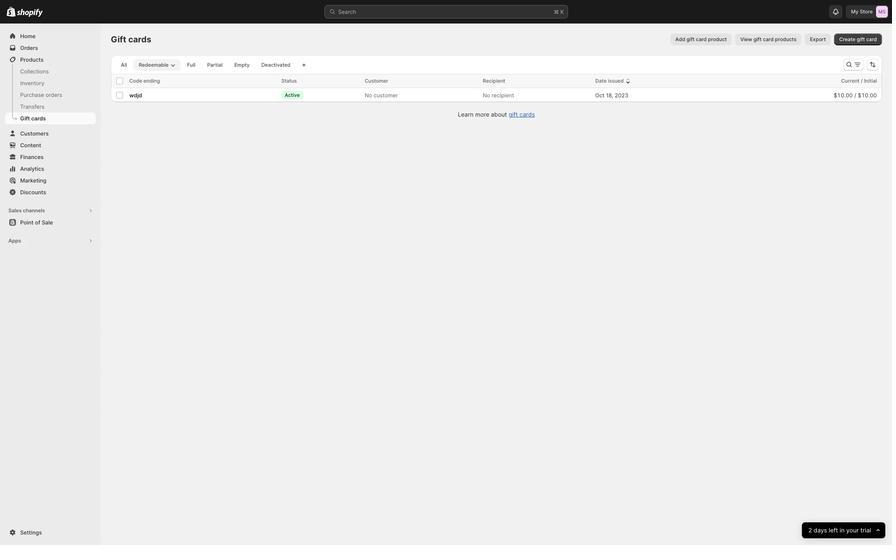 Task type: describe. For each thing, give the bounding box(es) containing it.
all
[[121, 62, 127, 68]]

customer
[[374, 92, 398, 98]]

customers
[[20, 130, 49, 137]]

code ending button
[[129, 77, 168, 85]]

days
[[814, 527, 827, 534]]

empty
[[234, 62, 250, 68]]

apps button
[[5, 235, 96, 247]]

discounts link
[[5, 186, 96, 198]]

2
[[809, 527, 812, 534]]

3 card from the left
[[867, 36, 877, 42]]

customer button
[[365, 77, 397, 85]]

settings
[[20, 530, 42, 536]]

orders
[[46, 92, 62, 98]]

content
[[20, 142, 41, 149]]

code
[[129, 78, 142, 84]]

view gift card products
[[741, 36, 797, 42]]

in
[[840, 527, 845, 534]]

view gift card products link
[[735, 34, 802, 45]]

$10.00 / $10.00
[[834, 92, 877, 98]]

card for products
[[763, 36, 774, 42]]

purchase orders
[[20, 92, 62, 98]]

add gift card product link
[[671, 34, 732, 45]]

purchase orders link
[[5, 89, 96, 101]]

18,
[[606, 92, 613, 98]]

finances link
[[5, 151, 96, 163]]

redeemable button
[[134, 59, 180, 71]]

0 horizontal spatial shopify image
[[7, 7, 16, 17]]

recipient
[[492, 92, 514, 98]]

issued
[[608, 78, 624, 84]]

inventory link
[[5, 77, 96, 89]]

date issued button
[[595, 77, 632, 85]]

partial link
[[202, 59, 228, 71]]

2 days left in your trial button
[[802, 523, 886, 539]]

customers link
[[5, 128, 96, 139]]

trial
[[861, 527, 871, 534]]

ending
[[144, 78, 160, 84]]

0 horizontal spatial gift cards
[[20, 115, 46, 122]]

marketing link
[[5, 175, 96, 186]]

about
[[491, 111, 507, 118]]

recipient button
[[483, 77, 514, 85]]

1 $10.00 from the left
[[834, 92, 853, 98]]

create
[[840, 36, 856, 42]]

date
[[595, 78, 607, 84]]

export
[[810, 36, 826, 42]]

2023
[[615, 92, 629, 98]]

collections link
[[5, 66, 96, 77]]

product
[[708, 36, 727, 42]]

marketing
[[20, 177, 46, 184]]

no customer
[[365, 92, 398, 98]]

recipient
[[483, 78, 505, 84]]

1 horizontal spatial cards
[[128, 34, 151, 45]]

no for no recipient
[[483, 92, 490, 98]]

1 vertical spatial gift
[[20, 115, 30, 122]]

my store
[[851, 8, 873, 15]]

current
[[842, 78, 860, 84]]

1 horizontal spatial shopify image
[[17, 9, 43, 17]]

discounts
[[20, 189, 46, 196]]

all link
[[116, 59, 132, 71]]

finances
[[20, 154, 44, 160]]

date issued
[[595, 78, 624, 84]]

add
[[676, 36, 685, 42]]

point of sale link
[[5, 217, 96, 228]]

of
[[35, 219, 40, 226]]

⌘ k
[[554, 8, 564, 15]]

0 horizontal spatial cards
[[31, 115, 46, 122]]

export button
[[805, 34, 831, 45]]

empty link
[[229, 59, 255, 71]]

gift for add
[[687, 36, 695, 42]]

partial
[[207, 62, 223, 68]]

gift for create
[[857, 36, 865, 42]]

learn more about gift cards
[[458, 111, 535, 118]]

orders link
[[5, 42, 96, 54]]

wdjd link
[[129, 92, 142, 98]]



Task type: locate. For each thing, give the bounding box(es) containing it.
apps
[[8, 238, 21, 244]]

learn
[[458, 111, 474, 118]]

gift right "add" on the top right of page
[[687, 36, 695, 42]]

no down recipient
[[483, 92, 490, 98]]

2 horizontal spatial cards
[[520, 111, 535, 118]]

1 horizontal spatial $10.00
[[858, 92, 877, 98]]

settings link
[[5, 527, 96, 539]]

search
[[338, 8, 356, 15]]

oct
[[595, 92, 605, 98]]

deactivated
[[261, 62, 291, 68]]

1 horizontal spatial no
[[483, 92, 490, 98]]

products
[[20, 56, 44, 63]]

point
[[20, 219, 34, 226]]

gift right create
[[857, 36, 865, 42]]

0 horizontal spatial /
[[855, 92, 857, 98]]

0 vertical spatial /
[[861, 78, 863, 84]]

sales channels
[[8, 207, 45, 214]]

1 vertical spatial /
[[855, 92, 857, 98]]

0 horizontal spatial card
[[696, 36, 707, 42]]

initial
[[864, 78, 877, 84]]

transfers link
[[5, 101, 96, 113]]

cards right about
[[520, 111, 535, 118]]

analytics link
[[5, 163, 96, 175]]

1 horizontal spatial /
[[861, 78, 863, 84]]

current / initial button
[[842, 77, 886, 85]]

home link
[[5, 30, 96, 42]]

your
[[846, 527, 859, 534]]

cards down transfers
[[31, 115, 46, 122]]

/ down current / initial
[[855, 92, 857, 98]]

oct 18, 2023
[[595, 92, 629, 98]]

card inside "link"
[[763, 36, 774, 42]]

my
[[851, 8, 859, 15]]

no for no customer
[[365, 92, 372, 98]]

/ inside button
[[861, 78, 863, 84]]

gift inside "link"
[[754, 36, 762, 42]]

gift cards link
[[509, 111, 535, 118]]

$10.00 down initial on the right top of page
[[858, 92, 877, 98]]

gift
[[687, 36, 695, 42], [754, 36, 762, 42], [857, 36, 865, 42], [509, 111, 518, 118]]

tab list
[[114, 59, 297, 71]]

customer
[[365, 78, 388, 84]]

/ for $10.00
[[855, 92, 857, 98]]

sales channels button
[[5, 205, 96, 217]]

analytics
[[20, 165, 44, 172]]

more
[[475, 111, 489, 118]]

card left products
[[763, 36, 774, 42]]

0 vertical spatial gift
[[111, 34, 126, 45]]

1 horizontal spatial card
[[763, 36, 774, 42]]

full
[[187, 62, 195, 68]]

2 card from the left
[[763, 36, 774, 42]]

products link
[[5, 54, 96, 66]]

1 vertical spatial gift cards
[[20, 115, 46, 122]]

view
[[741, 36, 752, 42]]

1 no from the left
[[365, 92, 372, 98]]

point of sale button
[[0, 217, 101, 228]]

left
[[829, 527, 838, 534]]

tab list containing all
[[114, 59, 297, 71]]

sales
[[8, 207, 22, 214]]

0 vertical spatial gift cards
[[111, 34, 151, 45]]

gift cards link
[[5, 113, 96, 124]]

2 horizontal spatial card
[[867, 36, 877, 42]]

no recipient
[[483, 92, 514, 98]]

gift right view
[[754, 36, 762, 42]]

collections
[[20, 68, 49, 75]]

/ for current
[[861, 78, 863, 84]]

gift down transfers
[[20, 115, 30, 122]]

0 horizontal spatial $10.00
[[834, 92, 853, 98]]

wdjd
[[129, 92, 142, 98]]

card right create
[[867, 36, 877, 42]]

card
[[696, 36, 707, 42], [763, 36, 774, 42], [867, 36, 877, 42]]

1 card from the left
[[696, 36, 707, 42]]

add gift card product
[[676, 36, 727, 42]]

gift cards
[[111, 34, 151, 45], [20, 115, 46, 122]]

create gift card link
[[835, 34, 882, 45]]

cards up redeemable
[[128, 34, 151, 45]]

code ending
[[129, 78, 160, 84]]

$10.00 down current
[[834, 92, 853, 98]]

card for product
[[696, 36, 707, 42]]

deactivated link
[[256, 59, 296, 71]]

1 horizontal spatial gift
[[111, 34, 126, 45]]

$10.00
[[834, 92, 853, 98], [858, 92, 877, 98]]

2 $10.00 from the left
[[858, 92, 877, 98]]

full link
[[182, 59, 200, 71]]

no down customer
[[365, 92, 372, 98]]

point of sale
[[20, 219, 53, 226]]

1 horizontal spatial gift cards
[[111, 34, 151, 45]]

current / initial
[[842, 78, 877, 84]]

orders
[[20, 45, 38, 51]]

my store image
[[876, 6, 888, 18]]

0 horizontal spatial gift
[[20, 115, 30, 122]]

active
[[285, 92, 300, 98]]

gift right about
[[509, 111, 518, 118]]

inventory
[[20, 80, 44, 87]]

home
[[20, 33, 36, 39]]

gift cards down transfers
[[20, 115, 46, 122]]

content link
[[5, 139, 96, 151]]

purchase
[[20, 92, 44, 98]]

products
[[775, 36, 797, 42]]

/ left initial on the right top of page
[[861, 78, 863, 84]]

store
[[860, 8, 873, 15]]

channels
[[23, 207, 45, 214]]

gift for view
[[754, 36, 762, 42]]

gift up all
[[111, 34, 126, 45]]

2 no from the left
[[483, 92, 490, 98]]

⌘
[[554, 8, 559, 15]]

0 horizontal spatial no
[[365, 92, 372, 98]]

gift
[[111, 34, 126, 45], [20, 115, 30, 122]]

no
[[365, 92, 372, 98], [483, 92, 490, 98]]

card left product
[[696, 36, 707, 42]]

shopify image
[[7, 7, 16, 17], [17, 9, 43, 17]]

k
[[561, 8, 564, 15]]

gift cards up all
[[111, 34, 151, 45]]

transfers
[[20, 103, 44, 110]]



Task type: vqa. For each thing, say whether or not it's contained in the screenshot.
YYYY-MM-DD 'text field'
no



